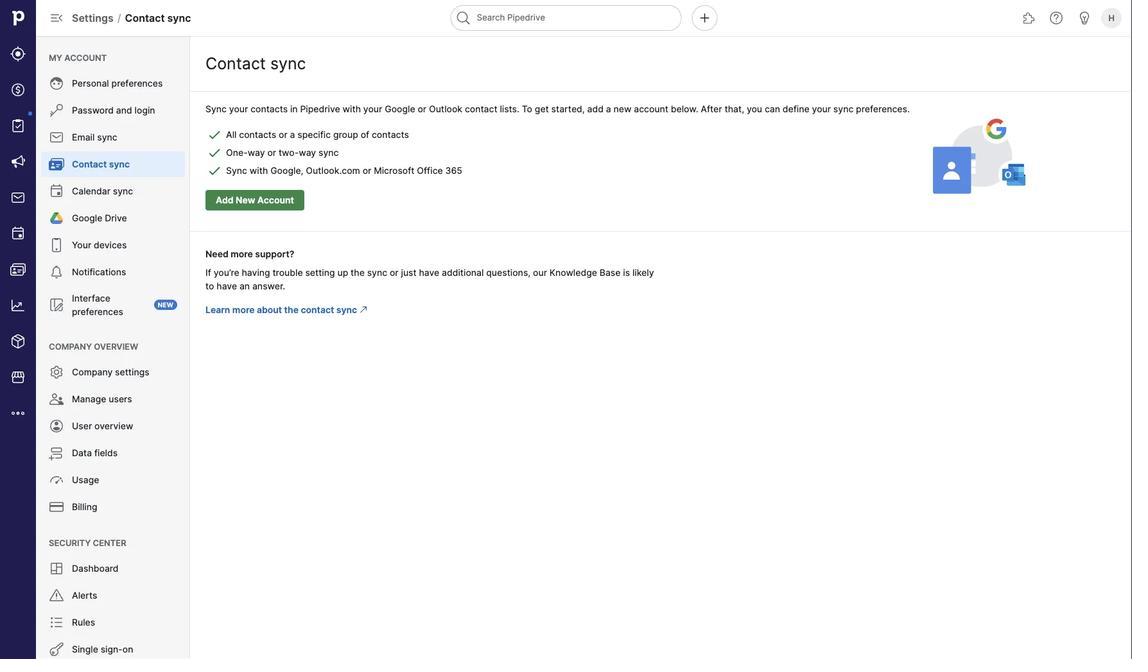 Task type: describe. For each thing, give the bounding box(es) containing it.
specific
[[298, 129, 331, 140]]

base
[[600, 267, 621, 278]]

home image
[[8, 8, 28, 28]]

sync left preferences.
[[833, 103, 854, 114]]

email sync link
[[41, 125, 185, 150]]

learn more about the contact sync
[[206, 304, 357, 315]]

2 way from the left
[[299, 147, 316, 158]]

contact sync menu item
[[36, 152, 190, 177]]

0 vertical spatial have
[[419, 267, 439, 278]]

menu toggle image
[[49, 10, 64, 26]]

1 your from the left
[[229, 103, 248, 114]]

learn
[[206, 304, 230, 315]]

new inside button
[[236, 195, 255, 206]]

need more support?
[[206, 249, 294, 259]]

need
[[206, 249, 228, 259]]

account inside menu
[[64, 53, 107, 63]]

our
[[533, 267, 547, 278]]

sync up in
[[270, 54, 306, 73]]

interface preferences
[[72, 293, 123, 317]]

more for need
[[231, 249, 253, 259]]

having
[[242, 267, 270, 278]]

email sync
[[72, 132, 117, 143]]

color positive image for sync
[[207, 163, 222, 179]]

contacts right of
[[372, 129, 409, 140]]

password and login link
[[41, 98, 185, 123]]

pipedrive
[[300, 103, 340, 114]]

about
[[257, 304, 282, 315]]

quick add image
[[697, 10, 713, 26]]

microsoft
[[374, 165, 415, 176]]

password
[[72, 105, 114, 116]]

company settings link
[[41, 360, 185, 385]]

contacts left in
[[251, 103, 288, 114]]

one-
[[226, 147, 248, 158]]

personal preferences
[[72, 78, 163, 89]]

the inside if you're having trouble setting up the sync or just have additional questions, our knowledge base is likely to have an answer.
[[351, 267, 365, 278]]

calendar
[[72, 186, 110, 197]]

color undefined image for interface preferences
[[49, 297, 64, 313]]

data
[[72, 448, 92, 459]]

0 vertical spatial with
[[343, 103, 361, 114]]

365
[[445, 165, 462, 176]]

add new account
[[216, 195, 294, 206]]

manage users
[[72, 394, 132, 405]]

sync with google, outlook.com or microsoft office 365
[[226, 165, 462, 176]]

account
[[257, 195, 294, 206]]

calendar sync link
[[41, 179, 185, 204]]

one-way or two-way sync
[[226, 147, 339, 158]]

billing link
[[41, 494, 185, 520]]

personal preferences link
[[41, 71, 185, 96]]

products image
[[10, 334, 26, 349]]

preferences for personal
[[111, 78, 163, 89]]

deals image
[[10, 82, 26, 98]]

overview for company overview
[[94, 342, 138, 352]]

add
[[216, 195, 233, 206]]

marketplace image
[[10, 370, 26, 385]]

company for company overview
[[49, 342, 92, 352]]

can
[[765, 103, 780, 114]]

security center
[[49, 538, 126, 548]]

leads image
[[10, 46, 26, 62]]

2 your from the left
[[363, 103, 382, 114]]

all contacts or a specific group of contacts
[[226, 129, 409, 140]]

0 vertical spatial contact
[[125, 12, 165, 24]]

password and login
[[72, 105, 155, 116]]

sync up drive
[[113, 186, 133, 197]]

define
[[783, 103, 810, 114]]

h button
[[1099, 5, 1124, 31]]

sync right email
[[97, 132, 117, 143]]

user overview
[[72, 421, 133, 432]]

all
[[226, 129, 237, 140]]

overview for user overview
[[94, 421, 133, 432]]

preferences for interface
[[72, 306, 123, 317]]

1 vertical spatial account
[[634, 103, 669, 114]]

is
[[623, 267, 630, 278]]

drive
[[105, 213, 127, 224]]

interface
[[72, 293, 110, 304]]

rules
[[72, 617, 95, 628]]

calendar sync
[[72, 186, 133, 197]]

to
[[206, 281, 214, 292]]

or inside if you're having trouble setting up the sync or just have additional questions, our knowledge base is likely to have an answer.
[[390, 267, 399, 278]]

your devices link
[[41, 232, 185, 258]]

activities image
[[10, 226, 26, 241]]

sales inbox image
[[10, 190, 26, 206]]

contact inside menu item
[[72, 159, 107, 170]]

1 way from the left
[[248, 147, 265, 158]]

to
[[522, 103, 532, 114]]

center
[[93, 538, 126, 548]]

or left the microsoft on the top
[[363, 165, 371, 176]]

0 vertical spatial contact
[[465, 103, 497, 114]]

get
[[535, 103, 549, 114]]

contact sync inside contact sync menu item
[[72, 159, 130, 170]]

learn more about the contact sync link
[[206, 303, 661, 317]]

devices
[[94, 240, 127, 251]]

on
[[123, 644, 133, 655]]

data fields link
[[41, 441, 185, 466]]

google drive link
[[41, 206, 185, 231]]

email
[[72, 132, 95, 143]]

an
[[239, 281, 250, 292]]

0 vertical spatial contact sync
[[206, 54, 306, 73]]

color undefined image for your devices
[[49, 238, 64, 253]]

company settings
[[72, 367, 149, 378]]

you're
[[214, 267, 239, 278]]

my account
[[49, 53, 107, 63]]

manage
[[72, 394, 106, 405]]

color undefined image for user overview
[[49, 419, 64, 434]]

single sign-on link
[[41, 637, 185, 660]]

color undefined image for notifications
[[49, 265, 64, 280]]

support?
[[255, 249, 294, 259]]

your devices
[[72, 240, 127, 251]]

started,
[[551, 103, 585, 114]]

of
[[361, 129, 369, 140]]

0 vertical spatial google
[[385, 103, 415, 114]]

google,
[[270, 165, 303, 176]]

data fields
[[72, 448, 118, 459]]

quick help image
[[1049, 10, 1064, 26]]

if you're having trouble setting up the sync or just have additional questions, our knowledge base is likely to have an answer.
[[206, 267, 654, 292]]

sign-
[[101, 644, 123, 655]]



Task type: vqa. For each thing, say whether or not it's contained in the screenshot.
CREATE A NEW ACTIVITY 'link' on the bottom of the page
no



Task type: locate. For each thing, give the bounding box(es) containing it.
0 vertical spatial account
[[64, 53, 107, 63]]

7 color undefined image from the top
[[49, 265, 64, 280]]

color undefined image down the 'deals' image
[[10, 118, 26, 134]]

contact down setting
[[301, 304, 334, 315]]

sync down email sync link
[[109, 159, 130, 170]]

1 color positive image from the top
[[207, 145, 222, 161]]

more down an
[[232, 304, 255, 315]]

color undefined image for rules
[[49, 615, 64, 631]]

lists.
[[500, 103, 519, 114]]

or left outlook
[[418, 103, 426, 114]]

my
[[49, 53, 62, 63]]

sync left 'just'
[[367, 267, 387, 278]]

1 horizontal spatial account
[[634, 103, 669, 114]]

1 horizontal spatial a
[[606, 103, 611, 114]]

color undefined image inside email sync link
[[49, 130, 64, 145]]

contacts
[[251, 103, 288, 114], [239, 129, 276, 140], [372, 129, 409, 140]]

sync for sync your contacts in pipedrive with your google or outlook contact lists. to get started, add a new account below. after that, you can define your sync preferences.
[[206, 103, 227, 114]]

contact
[[125, 12, 165, 24], [206, 54, 266, 73], [72, 159, 107, 170]]

1 vertical spatial have
[[217, 281, 237, 292]]

color undefined image left interface at the left top of the page
[[49, 297, 64, 313]]

2 vertical spatial contact
[[72, 159, 107, 170]]

google left outlook
[[385, 103, 415, 114]]

color positive image
[[207, 145, 222, 161], [207, 163, 222, 179]]

sync inside if you're having trouble setting up the sync or just have additional questions, our knowledge base is likely to have an answer.
[[367, 267, 387, 278]]

that,
[[725, 103, 744, 114]]

color undefined image inside the user overview link
[[49, 419, 64, 434]]

1 horizontal spatial have
[[419, 267, 439, 278]]

color undefined image for billing
[[49, 500, 64, 515]]

google
[[385, 103, 415, 114], [72, 213, 102, 224]]

account
[[64, 53, 107, 63], [634, 103, 669, 114]]

color undefined image for manage users
[[49, 392, 64, 407]]

color undefined image right the contacts icon
[[49, 265, 64, 280]]

fields
[[94, 448, 118, 459]]

more
[[231, 249, 253, 259], [232, 304, 255, 315]]

if
[[206, 267, 211, 278]]

contact sync up in
[[206, 54, 306, 73]]

contact sync
[[206, 54, 306, 73], [72, 159, 130, 170]]

0 horizontal spatial with
[[250, 165, 268, 176]]

or up one-way or two-way sync
[[279, 129, 288, 140]]

1 vertical spatial with
[[250, 165, 268, 176]]

new
[[236, 195, 255, 206], [158, 301, 173, 309]]

with left 'google,'
[[250, 165, 268, 176]]

0 vertical spatial sync
[[206, 103, 227, 114]]

the right about
[[284, 304, 299, 315]]

additional
[[442, 267, 484, 278]]

color undefined image inside dashboard link
[[49, 561, 64, 577]]

sync up outlook.com
[[319, 147, 339, 158]]

company for company settings
[[72, 367, 113, 378]]

contact
[[465, 103, 497, 114], [301, 304, 334, 315]]

color undefined image for usage
[[49, 473, 64, 488]]

color undefined image inside billing link
[[49, 500, 64, 515]]

1 vertical spatial google
[[72, 213, 102, 224]]

color undefined image for data fields
[[49, 446, 64, 461]]

color undefined image inside manage users link
[[49, 392, 64, 407]]

1 vertical spatial sync
[[226, 165, 247, 176]]

questions,
[[486, 267, 531, 278]]

your up all
[[229, 103, 248, 114]]

3 your from the left
[[812, 103, 831, 114]]

overview down manage users link
[[94, 421, 133, 432]]

1 vertical spatial color positive image
[[207, 163, 222, 179]]

a up the two-
[[290, 129, 295, 140]]

color undefined image for company settings
[[49, 365, 64, 380]]

0 horizontal spatial your
[[229, 103, 248, 114]]

color undefined image left email
[[49, 130, 64, 145]]

color positive image for one-
[[207, 145, 222, 161]]

4 color undefined image from the top
[[49, 157, 64, 172]]

up
[[337, 267, 348, 278]]

rules link
[[41, 610, 185, 636]]

account up personal
[[64, 53, 107, 63]]

new right 'add'
[[236, 195, 255, 206]]

color undefined image left billing
[[49, 500, 64, 515]]

notifications
[[72, 267, 126, 278]]

color undefined image for calendar sync
[[49, 184, 64, 199]]

settings / contact sync
[[72, 12, 191, 24]]

contacts right all
[[239, 129, 276, 140]]

9 color undefined image from the top
[[49, 561, 64, 577]]

8 color undefined image from the top
[[49, 419, 64, 434]]

contact sync up "calendar sync" in the top of the page
[[72, 159, 130, 170]]

more image
[[10, 406, 26, 421]]

outlook
[[429, 103, 462, 114]]

campaigns image
[[10, 154, 26, 170]]

company down "company overview"
[[72, 367, 113, 378]]

the right 'up'
[[351, 267, 365, 278]]

have
[[419, 267, 439, 278], [217, 281, 237, 292]]

color undefined image left the calendar
[[49, 184, 64, 199]]

color undefined image
[[49, 76, 64, 91], [49, 103, 64, 118], [49, 130, 64, 145], [49, 157, 64, 172], [49, 211, 64, 226], [49, 238, 64, 253], [49, 265, 64, 280], [49, 419, 64, 434], [49, 561, 64, 577], [49, 588, 64, 604], [49, 615, 64, 631], [49, 642, 64, 658]]

sync your contacts in pipedrive with your google or outlook contact lists. to get started, add a new account below. after that, you can define your sync preferences.
[[206, 103, 910, 114]]

1 horizontal spatial way
[[299, 147, 316, 158]]

2 color positive image from the top
[[207, 163, 222, 179]]

and
[[116, 105, 132, 116]]

1 vertical spatial preferences
[[72, 306, 123, 317]]

color undefined image for contact sync
[[49, 157, 64, 172]]

1 vertical spatial contact
[[301, 304, 334, 315]]

color undefined image inside the password and login 'link'
[[49, 103, 64, 118]]

0 horizontal spatial account
[[64, 53, 107, 63]]

trouble
[[273, 267, 303, 278]]

overview up company settings link at the bottom left of the page
[[94, 342, 138, 352]]

2 horizontal spatial your
[[812, 103, 831, 114]]

1 horizontal spatial contact sync
[[206, 54, 306, 73]]

color positive image down color positive icon
[[207, 145, 222, 161]]

insights image
[[10, 298, 26, 313]]

contact left lists.
[[465, 103, 497, 114]]

preferences up login
[[111, 78, 163, 89]]

color undefined image right campaigns icon
[[49, 157, 64, 172]]

0 vertical spatial a
[[606, 103, 611, 114]]

or
[[418, 103, 426, 114], [279, 129, 288, 140], [267, 147, 276, 158], [363, 165, 371, 176], [390, 267, 399, 278]]

alerts
[[72, 591, 97, 601]]

10 color undefined image from the top
[[49, 588, 64, 604]]

color undefined image inside notifications link
[[49, 265, 64, 280]]

color undefined image down the security
[[49, 561, 64, 577]]

color undefined image inside personal preferences link
[[49, 76, 64, 91]]

1 color undefined image from the top
[[49, 76, 64, 91]]

color undefined image inside the 'contact sync' link
[[49, 157, 64, 172]]

1 vertical spatial company
[[72, 367, 113, 378]]

sync
[[167, 12, 191, 24], [270, 54, 306, 73], [833, 103, 854, 114], [97, 132, 117, 143], [319, 147, 339, 158], [109, 159, 130, 170], [113, 186, 133, 197], [367, 267, 387, 278], [336, 304, 357, 315]]

way down specific
[[299, 147, 316, 158]]

/
[[117, 12, 121, 24]]

or left the two-
[[267, 147, 276, 158]]

alerts link
[[41, 583, 185, 609]]

color undefined image left manage on the left of the page
[[49, 392, 64, 407]]

1 horizontal spatial google
[[385, 103, 415, 114]]

0 horizontal spatial way
[[248, 147, 265, 158]]

color undefined image inside alerts link
[[49, 588, 64, 604]]

color undefined image left usage
[[49, 473, 64, 488]]

contact sync link
[[41, 152, 185, 177]]

12 color undefined image from the top
[[49, 642, 64, 658]]

1 horizontal spatial your
[[363, 103, 382, 114]]

personal
[[72, 78, 109, 89]]

color undefined image right marketplace icon
[[49, 365, 64, 380]]

0 horizontal spatial google
[[72, 213, 102, 224]]

1 horizontal spatial contact
[[125, 12, 165, 24]]

6 color undefined image from the top
[[49, 238, 64, 253]]

0 vertical spatial more
[[231, 249, 253, 259]]

sync down the one-
[[226, 165, 247, 176]]

color active image
[[358, 304, 369, 314]]

new
[[614, 103, 632, 114]]

color undefined image for google drive
[[49, 211, 64, 226]]

2 horizontal spatial contact
[[206, 54, 266, 73]]

color positive image up 'add'
[[207, 163, 222, 179]]

single
[[72, 644, 98, 655]]

menu containing personal preferences
[[36, 36, 190, 660]]

way left the two-
[[248, 147, 265, 158]]

company up "company settings"
[[49, 342, 92, 352]]

user overview link
[[41, 414, 185, 439]]

color undefined image for dashboard
[[49, 561, 64, 577]]

user
[[72, 421, 92, 432]]

single sign-on
[[72, 644, 133, 655]]

your right define
[[812, 103, 831, 114]]

more for learn
[[232, 304, 255, 315]]

2 color undefined image from the top
[[49, 103, 64, 118]]

two-
[[279, 147, 299, 158]]

manage users link
[[41, 387, 185, 412]]

dashboard link
[[41, 556, 185, 582]]

sync up color positive icon
[[206, 103, 227, 114]]

with up group
[[343, 103, 361, 114]]

1 vertical spatial new
[[158, 301, 173, 309]]

sync for sync with google, outlook.com or microsoft office 365
[[226, 165, 247, 176]]

menu
[[0, 0, 36, 660], [36, 36, 190, 660]]

5 color undefined image from the top
[[49, 211, 64, 226]]

notifications link
[[41, 259, 185, 285]]

11 color undefined image from the top
[[49, 615, 64, 631]]

Search Pipedrive field
[[451, 5, 682, 31]]

color undefined image left data
[[49, 446, 64, 461]]

0 vertical spatial color positive image
[[207, 145, 222, 161]]

0 horizontal spatial contact
[[72, 159, 107, 170]]

color undefined image inside calendar sync link
[[49, 184, 64, 199]]

0 horizontal spatial have
[[217, 281, 237, 292]]

your up of
[[363, 103, 382, 114]]

a right add
[[606, 103, 611, 114]]

answer.
[[252, 281, 285, 292]]

knowledge
[[550, 267, 597, 278]]

color undefined image for alerts
[[49, 588, 64, 604]]

account right new
[[634, 103, 669, 114]]

color undefined image inside your devices "link"
[[49, 238, 64, 253]]

color undefined image inside google drive link
[[49, 211, 64, 226]]

usage link
[[41, 468, 185, 493]]

login
[[135, 105, 155, 116]]

1 horizontal spatial new
[[236, 195, 255, 206]]

color undefined image left alerts
[[49, 588, 64, 604]]

below.
[[671, 103, 698, 114]]

color undefined image for password and login
[[49, 103, 64, 118]]

0 vertical spatial the
[[351, 267, 365, 278]]

likely
[[632, 267, 654, 278]]

color undefined image inside data fields link
[[49, 446, 64, 461]]

your
[[229, 103, 248, 114], [363, 103, 382, 114], [812, 103, 831, 114]]

1 horizontal spatial with
[[343, 103, 361, 114]]

color undefined image left rules
[[49, 615, 64, 631]]

color undefined image
[[10, 118, 26, 134], [49, 184, 64, 199], [49, 297, 64, 313], [49, 365, 64, 380], [49, 392, 64, 407], [49, 446, 64, 461], [49, 473, 64, 488], [49, 500, 64, 515]]

sync inside menu item
[[109, 159, 130, 170]]

color undefined image for single sign-on
[[49, 642, 64, 658]]

group
[[333, 129, 358, 140]]

0 vertical spatial new
[[236, 195, 255, 206]]

color undefined image inside usage link
[[49, 473, 64, 488]]

preferences
[[111, 78, 163, 89], [72, 306, 123, 317]]

or left 'just'
[[390, 267, 399, 278]]

color undefined image left your
[[49, 238, 64, 253]]

preferences down interface at the left top of the page
[[72, 306, 123, 317]]

1 vertical spatial more
[[232, 304, 255, 315]]

security
[[49, 538, 91, 548]]

1 vertical spatial a
[[290, 129, 295, 140]]

office
[[417, 165, 443, 176]]

color undefined image left single
[[49, 642, 64, 658]]

with
[[343, 103, 361, 114], [250, 165, 268, 176]]

outlook.com
[[306, 165, 360, 176]]

1 vertical spatial contact sync
[[72, 159, 130, 170]]

overview inside the user overview link
[[94, 421, 133, 432]]

1 vertical spatial the
[[284, 304, 299, 315]]

color undefined image left the 'password'
[[49, 103, 64, 118]]

company overview
[[49, 342, 138, 352]]

0 vertical spatial company
[[49, 342, 92, 352]]

a
[[606, 103, 611, 114], [290, 129, 295, 140]]

0 vertical spatial overview
[[94, 342, 138, 352]]

color undefined image inside rules link
[[49, 615, 64, 631]]

1 horizontal spatial the
[[351, 267, 365, 278]]

settings
[[72, 12, 114, 24]]

contacts image
[[10, 262, 26, 277]]

0 horizontal spatial new
[[158, 301, 173, 309]]

add
[[587, 103, 604, 114]]

billing
[[72, 502, 97, 513]]

usage
[[72, 475, 99, 486]]

0 vertical spatial preferences
[[111, 78, 163, 89]]

color positive image
[[207, 127, 222, 143]]

sync left color active image
[[336, 304, 357, 315]]

3 color undefined image from the top
[[49, 130, 64, 145]]

0 horizontal spatial a
[[290, 129, 295, 140]]

color undefined image inside single sign-on link
[[49, 642, 64, 658]]

sales assistant image
[[1077, 10, 1092, 26]]

google inside menu
[[72, 213, 102, 224]]

sync right /
[[167, 12, 191, 24]]

new left learn
[[158, 301, 173, 309]]

google down the calendar
[[72, 213, 102, 224]]

1 vertical spatial overview
[[94, 421, 133, 432]]

1 vertical spatial contact
[[206, 54, 266, 73]]

you
[[747, 103, 762, 114]]

have right 'just'
[[419, 267, 439, 278]]

0 horizontal spatial the
[[284, 304, 299, 315]]

users
[[109, 394, 132, 405]]

new inside menu
[[158, 301, 173, 309]]

0 horizontal spatial contact sync
[[72, 159, 130, 170]]

have down the you're at the left top of page
[[217, 281, 237, 292]]

preferences.
[[856, 103, 910, 114]]

color undefined image right activities icon
[[49, 211, 64, 226]]

more up having
[[231, 249, 253, 259]]

color undefined image inside company settings link
[[49, 365, 64, 380]]

1 horizontal spatial contact
[[465, 103, 497, 114]]

0 horizontal spatial contact
[[301, 304, 334, 315]]

color undefined image for email sync
[[49, 130, 64, 145]]

color undefined image down my
[[49, 76, 64, 91]]

color undefined image for personal preferences
[[49, 76, 64, 91]]

color undefined image left user
[[49, 419, 64, 434]]

just
[[401, 267, 417, 278]]



